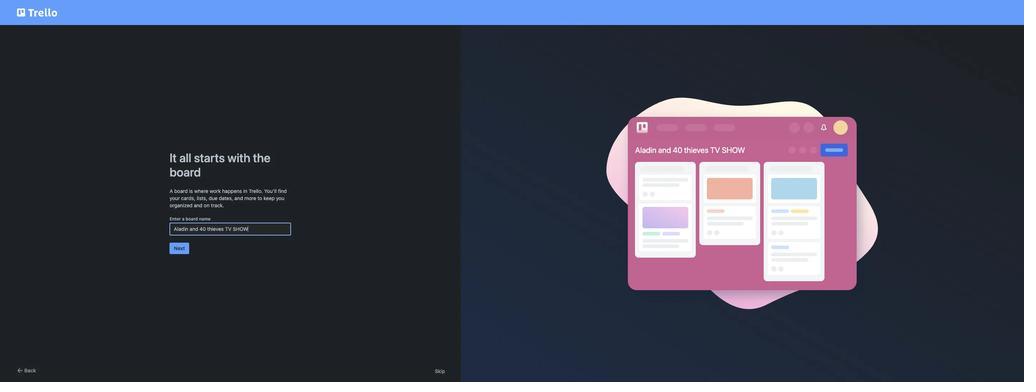 Task type: locate. For each thing, give the bounding box(es) containing it.
back
[[24, 368, 36, 374]]

board
[[170, 165, 201, 179], [174, 188, 188, 194], [186, 216, 198, 222]]

board inside it all starts with the board
[[170, 165, 201, 179]]

0 vertical spatial board
[[170, 165, 201, 179]]

board inside the a board is where work happens in trello. you'll find your cards, lists, due dates, and more to keep you organized and on track.
[[174, 188, 188, 194]]

board up your
[[174, 188, 188, 194]]

enter
[[170, 216, 181, 222]]

1 vertical spatial board
[[174, 188, 188, 194]]

and down the happens at the left of the page
[[235, 195, 243, 201]]

where
[[194, 188, 208, 194]]

you'll
[[264, 188, 277, 194]]

on
[[204, 202, 210, 208]]

2 horizontal spatial and
[[659, 146, 671, 155]]

a
[[170, 188, 173, 194]]

and down 'lists,'
[[194, 202, 203, 208]]

it all starts with the board
[[170, 150, 271, 179]]

to
[[258, 195, 262, 201]]

your
[[170, 195, 180, 201]]

1 vertical spatial and
[[235, 195, 243, 201]]

keep
[[264, 195, 275, 201]]

trello image
[[16, 4, 59, 21]]

skip
[[435, 369, 445, 375]]

you
[[276, 195, 285, 201]]

in
[[244, 188, 248, 194]]

track.
[[211, 202, 224, 208]]

2 vertical spatial board
[[186, 216, 198, 222]]

is
[[189, 188, 193, 194]]

show
[[722, 146, 746, 155]]

the
[[253, 150, 271, 165]]

enter a board name
[[170, 216, 211, 222]]

and
[[659, 146, 671, 155], [235, 195, 243, 201], [194, 202, 203, 208]]

board right a
[[186, 216, 198, 222]]

board up is
[[170, 165, 201, 179]]

it
[[170, 150, 177, 165]]

0 horizontal spatial and
[[194, 202, 203, 208]]

and left 40
[[659, 146, 671, 155]]

aladin and 40 thieves tv show
[[636, 146, 746, 155]]

with
[[228, 150, 251, 165]]

trello.
[[249, 188, 263, 194]]



Task type: vqa. For each thing, say whether or not it's contained in the screenshot.
middle or
no



Task type: describe. For each thing, give the bounding box(es) containing it.
a board is where work happens in trello. you'll find your cards, lists, due dates, and more to keep you organized and on track.
[[170, 188, 287, 208]]

work
[[210, 188, 221, 194]]

2 vertical spatial and
[[194, 202, 203, 208]]

Enter a board name text field
[[170, 223, 291, 236]]

name
[[199, 216, 211, 222]]

happens
[[222, 188, 242, 194]]

aladin
[[636, 146, 657, 155]]

40
[[673, 146, 683, 155]]

more
[[245, 195, 256, 201]]

due
[[209, 195, 218, 201]]

organized
[[170, 202, 193, 208]]

cards,
[[181, 195, 196, 201]]

next
[[174, 245, 185, 251]]

lists,
[[197, 195, 208, 201]]

next button
[[170, 243, 189, 254]]

dates,
[[219, 195, 233, 201]]

skip button
[[435, 368, 445, 375]]

tv
[[711, 146, 720, 155]]

back button
[[16, 367, 36, 375]]

starts
[[194, 150, 225, 165]]

0 vertical spatial and
[[659, 146, 671, 155]]

trello image
[[636, 121, 650, 135]]

find
[[278, 188, 287, 194]]

all
[[179, 150, 192, 165]]

thieves
[[685, 146, 709, 155]]

a
[[182, 216, 185, 222]]

1 horizontal spatial and
[[235, 195, 243, 201]]



